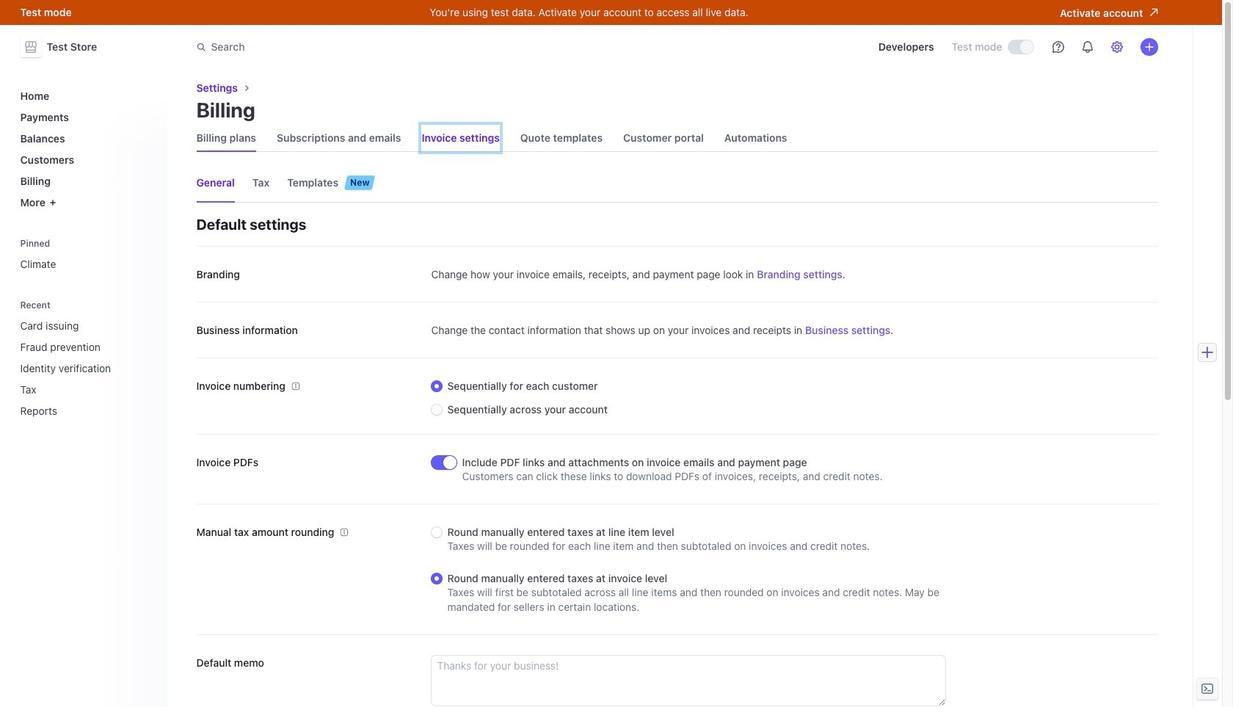 Task type: locate. For each thing, give the bounding box(es) containing it.
0 vertical spatial tab list
[[196, 125, 1159, 152]]

Test mode checkbox
[[1009, 40, 1034, 54]]

clear history image
[[144, 301, 152, 310]]

pinned element
[[14, 233, 158, 276]]

notifications image
[[1082, 41, 1094, 53]]

None search field
[[188, 33, 602, 61]]

2 tab list from the top
[[196, 164, 1159, 203]]

2 recent element from the top
[[14, 314, 158, 423]]

core navigation links element
[[14, 84, 158, 214]]

help image
[[1053, 41, 1065, 53]]

edit pins image
[[144, 239, 152, 248]]

1 tab list from the top
[[196, 125, 1159, 152]]

1 vertical spatial tab list
[[196, 164, 1159, 203]]

tab list
[[196, 125, 1159, 152], [196, 164, 1159, 203]]

recent element
[[14, 295, 158, 423], [14, 314, 158, 423]]



Task type: vqa. For each thing, say whether or not it's contained in the screenshot.
Pinned ELEMENT
yes



Task type: describe. For each thing, give the bounding box(es) containing it.
1 recent element from the top
[[14, 295, 158, 423]]

settings image
[[1112, 41, 1123, 53]]

Thanks for your business! text field
[[431, 656, 946, 706]]

Search text field
[[188, 33, 602, 61]]



